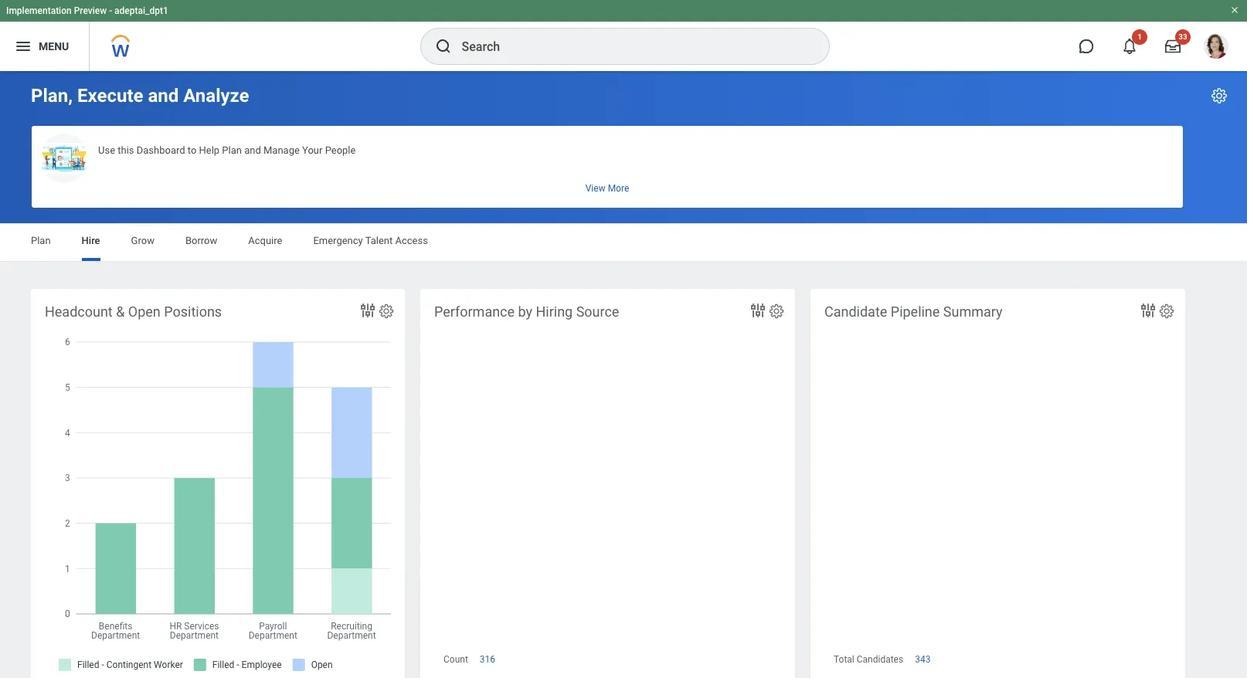 Task type: vqa. For each thing, say whether or not it's contained in the screenshot.
Implementation
yes



Task type: locate. For each thing, give the bounding box(es) containing it.
manage
[[264, 145, 300, 156]]

menu
[[39, 40, 69, 52]]

by
[[518, 304, 533, 320]]

plan right help
[[222, 145, 242, 156]]

search image
[[434, 37, 453, 56]]

notifications large image
[[1122, 39, 1138, 54]]

headcount & open positions element
[[31, 289, 405, 679]]

plan left hire
[[31, 235, 51, 247]]

configure and view chart data image
[[359, 301, 377, 320], [749, 301, 768, 320]]

tab list inside plan, execute and analyze main content
[[15, 224, 1232, 261]]

analyze
[[183, 85, 249, 107]]

1 button
[[1113, 29, 1148, 63]]

preview
[[74, 5, 107, 16]]

justify image
[[14, 37, 32, 56]]

1
[[1138, 32, 1142, 41]]

inbox large image
[[1166, 39, 1181, 54]]

343 button
[[915, 654, 933, 666]]

borrow
[[185, 235, 217, 247]]

plan, execute and analyze main content
[[0, 71, 1247, 679]]

configure this page image
[[1210, 87, 1229, 105]]

implementation preview -   adeptai_dpt1
[[6, 5, 168, 16]]

2 configure and view chart data image from the left
[[749, 301, 768, 320]]

tab list containing plan
[[15, 224, 1232, 261]]

and left manage
[[244, 145, 261, 156]]

tab list
[[15, 224, 1232, 261]]

1 horizontal spatial and
[[244, 145, 261, 156]]

emergency
[[313, 235, 363, 247]]

0 horizontal spatial configure and view chart data image
[[359, 301, 377, 320]]

emergency talent access
[[313, 235, 428, 247]]

configure and view chart data image left configure headcount & open positions icon
[[359, 301, 377, 320]]

and left analyze
[[148, 85, 179, 107]]

menu button
[[0, 22, 89, 71]]

configure and view chart data image for source
[[749, 301, 768, 320]]

configure and view chart data image left configure performance by hiring source image
[[749, 301, 768, 320]]

0 vertical spatial plan
[[222, 145, 242, 156]]

-
[[109, 5, 112, 16]]

1 configure and view chart data image from the left
[[359, 301, 377, 320]]

plan, execute and analyze
[[31, 85, 249, 107]]

execute
[[77, 85, 143, 107]]

positions
[[164, 304, 222, 320]]

total candidates
[[834, 655, 904, 666]]

menu banner
[[0, 0, 1247, 71]]

configure performance by hiring source image
[[768, 303, 785, 320]]

help
[[199, 145, 220, 156]]

configure headcount & open positions image
[[378, 303, 395, 320]]

configure and view chart data image inside performance by hiring source element
[[749, 301, 768, 320]]

use this dashboard to help plan and manage your people
[[98, 145, 356, 156]]

plan
[[222, 145, 242, 156], [31, 235, 51, 247]]

candidate pipeline summary
[[825, 304, 1003, 320]]

0 horizontal spatial plan
[[31, 235, 51, 247]]

0 vertical spatial and
[[148, 85, 179, 107]]

1 horizontal spatial plan
[[222, 145, 242, 156]]

343
[[915, 655, 931, 666]]

your
[[302, 145, 323, 156]]

and
[[148, 85, 179, 107], [244, 145, 261, 156]]

performance by hiring source
[[434, 304, 619, 320]]

headcount & open positions
[[45, 304, 222, 320]]

1 vertical spatial and
[[244, 145, 261, 156]]

configure candidate pipeline summary image
[[1159, 303, 1176, 320]]

headcount
[[45, 304, 113, 320]]

dashboard
[[137, 145, 185, 156]]

configure and view chart data image inside headcount & open positions element
[[359, 301, 377, 320]]

1 horizontal spatial configure and view chart data image
[[749, 301, 768, 320]]



Task type: describe. For each thing, give the bounding box(es) containing it.
access
[[395, 235, 428, 247]]

hire
[[82, 235, 100, 247]]

people
[[325, 145, 356, 156]]

source
[[576, 304, 619, 320]]

acquire
[[248, 235, 282, 247]]

plan inside button
[[222, 145, 242, 156]]

33
[[1179, 32, 1188, 41]]

talent
[[365, 235, 393, 247]]

this
[[118, 145, 134, 156]]

implementation
[[6, 5, 72, 16]]

pipeline
[[891, 304, 940, 320]]

use this dashboard to help plan and manage your people button
[[32, 126, 1183, 208]]

profile logan mcneil image
[[1204, 34, 1229, 62]]

use
[[98, 145, 115, 156]]

hiring
[[536, 304, 573, 320]]

0 horizontal spatial and
[[148, 85, 179, 107]]

1 vertical spatial plan
[[31, 235, 51, 247]]

33 button
[[1156, 29, 1191, 63]]

configure and view chart data image
[[1139, 301, 1158, 320]]

summary
[[944, 304, 1003, 320]]

Search Workday  search field
[[462, 29, 797, 63]]

performance by hiring source element
[[420, 289, 795, 679]]

open
[[128, 304, 161, 320]]

adeptai_dpt1
[[114, 5, 168, 16]]

to
[[188, 145, 197, 156]]

configure and view chart data image for positions
[[359, 301, 377, 320]]

and inside button
[[244, 145, 261, 156]]

candidate pipeline summary element
[[811, 289, 1186, 679]]

&
[[116, 304, 125, 320]]

total
[[834, 655, 855, 666]]

plan,
[[31, 85, 73, 107]]

grow
[[131, 235, 155, 247]]

close environment banner image
[[1230, 5, 1240, 15]]

candidate
[[825, 304, 888, 320]]

candidates
[[857, 655, 904, 666]]

performance
[[434, 304, 515, 320]]



